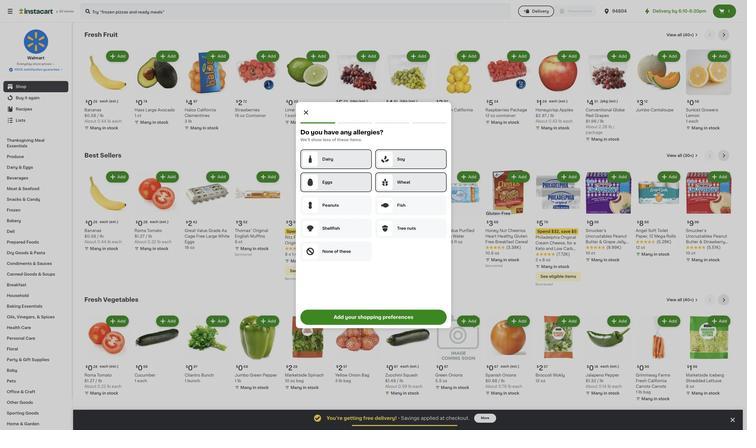 Task type: describe. For each thing, give the bounding box(es) containing it.
green inside green onions 5.5 oz
[[436, 374, 448, 378]]

$2.87
[[536, 114, 547, 118]]

jam
[[687, 246, 695, 250]]

oz inside great value purified drinking water 40 x 16.9 fl oz
[[458, 240, 463, 244]]

frozen link
[[3, 205, 68, 216]]

health care
[[7, 326, 31, 330]]

6:10-
[[679, 9, 690, 13]]

1 vertical spatial these
[[340, 250, 351, 254]]

bakery
[[7, 219, 21, 223]]

about inside the honeycrisp apples $2.87 / lb about 0.43 lb each
[[536, 119, 548, 123]]

$ inside $ 2 42
[[186, 221, 188, 224]]

lb inside 'halos california clementines 3 lb'
[[188, 119, 192, 123]]

$ 2 57 for broccoli
[[537, 365, 548, 372]]

25 for 4
[[93, 100, 98, 103]]

& inside the smucker's uncrustables peanut butter & grape jelly sandwich
[[600, 240, 603, 244]]

2 x 8 oz
[[536, 258, 551, 262]]

fresh vegetables
[[84, 297, 139, 303]]

office & craft link
[[3, 387, 68, 398]]

household link
[[3, 291, 68, 301]]

12 down paper,
[[637, 246, 641, 250]]

wheat
[[398, 180, 411, 184]]

sunkist
[[687, 108, 701, 112]]

each inside zucchini squash $1.48 / lb about 0.59 lb each
[[413, 385, 423, 389]]

1 horizontal spatial taste the season in every sip image
[[206, 420, 216, 430]]

each inside $ 0 67 each (est.)
[[501, 365, 510, 368]]

items for 3
[[315, 269, 326, 273]]

$1.24 each (estimated) element
[[536, 97, 582, 107]]

$ inside $ 14 92
[[382, 422, 384, 426]]

10 for smucker's uncrustables peanut butter & strawberry jam sandwich
[[687, 252, 691, 256]]

grade
[[209, 229, 221, 233]]

more
[[481, 417, 490, 420]]

and
[[546, 247, 554, 251]]

$ 1 98
[[688, 365, 698, 372]]

25 for 2
[[93, 221, 98, 224]]

ct for smucker's uncrustables peanut butter & strawberry jam sandwich
[[692, 252, 696, 256]]

97 up green onions 5.5 oz
[[444, 365, 449, 369]]

$0.25 each (estimated) element for 2
[[84, 218, 130, 228]]

muffins
[[250, 235, 265, 239]]

walmart
[[27, 56, 44, 60]]

eggs inside dairy & eggs link
[[23, 166, 33, 170]]

oz right 10.8
[[495, 252, 500, 256]]

peanuts
[[323, 203, 339, 207]]

party & gift supplies
[[7, 358, 49, 362]]

sandwich for strawberry
[[696, 246, 716, 250]]

main content containing 0
[[73, 23, 744, 431]]

2 for yellow onion bag
[[339, 365, 343, 372]]

marketside for 2
[[285, 374, 307, 378]]

10 ct for smucker's uncrustables peanut butter & strawberry jam sandwich
[[687, 252, 696, 256]]

ct inside thomas' original english muffins 6 ct
[[239, 240, 243, 244]]

produce
[[7, 155, 24, 159]]

18 inside $ 0 18 each (est.)
[[595, 365, 599, 369]]

96 for smucker's uncrustables peanut butter & strawberry jam sandwich
[[695, 221, 700, 224]]

value for 63
[[448, 229, 459, 233]]

strawberries
[[235, 108, 260, 112]]

$0.87 each (estimated) element
[[386, 363, 431, 373]]

lb inside grimmway farms fresh california carrots carrots 1 lb bag
[[639, 390, 643, 394]]

everyday store prices
[[17, 63, 52, 66]]

about inside spanish onions $0.88 / lb about 0.76 lb each
[[486, 385, 498, 389]]

essentials inside thanksgiving meal essentials
[[7, 144, 27, 148]]

shopping
[[358, 315, 382, 320]]

spinach
[[308, 374, 324, 378]]

bag inside grimmway farms fresh california carrots carrots 1 lb bag
[[644, 390, 652, 394]]

•
[[398, 416, 400, 421]]

household
[[7, 294, 29, 298]]

2 for marketside spinach
[[289, 365, 293, 372]]

$4.81 per package (estimated) element
[[386, 97, 431, 107]]

18 inside great value grade aa cage free large white eggs 18 oz
[[185, 246, 189, 250]]

68 for jumbo green pepper
[[244, 365, 248, 369]]

10.8 oz
[[486, 252, 500, 256]]

$ inside $ 0 74
[[136, 100, 138, 103]]

save for 3
[[311, 230, 320, 234]]

about inside zucchini squash $1.48 / lb about 0.59 lb each
[[386, 385, 398, 389]]

free inside great value grade aa cage free large white eggs 18 oz
[[196, 235, 205, 239]]

2 down lifestyle
[[536, 258, 539, 262]]

8 left 86
[[640, 221, 644, 227]]

eligible for 5
[[550, 275, 565, 279]]

all stores link
[[19, 3, 74, 19]]

97 for 0
[[194, 365, 198, 369]]

thanksgiving meal essentials
[[7, 139, 45, 148]]

other
[[7, 401, 19, 405]]

1 inside button
[[729, 9, 731, 13]]

1 inside grimmway farms fresh california carrots carrots 1 lb bag
[[637, 390, 638, 394]]

ritz fresh stacks original crackers
[[285, 236, 319, 245]]

uncrustables for grape
[[586, 235, 613, 239]]

you're getting free delivery!
[[327, 416, 397, 421]]

beverages
[[7, 176, 28, 180]]

/ inside zucchini squash $1.48 / lb about 0.59 lb each
[[397, 379, 399, 383]]

strawberries 16 oz container
[[235, 108, 266, 118]]

12 inside $ 3 12
[[645, 100, 648, 103]]

yellow
[[335, 374, 348, 378]]

add inside add your shopping preferences "button"
[[334, 315, 344, 320]]

beverages link
[[3, 173, 68, 184]]

12 inside broccoli wokly 12 oz
[[536, 379, 540, 383]]

less
[[323, 138, 331, 142]]

lifestyle
[[536, 253, 553, 257]]

everyday
[[17, 63, 32, 66]]

lb inside yellow onion bag 3 lb bag
[[339, 379, 343, 383]]

view all (40+) button for 0
[[665, 29, 701, 41]]

68 for cucumber
[[143, 365, 148, 369]]

conventional globe red grapes $1.98 / lb about 2.28 lb / package
[[586, 108, 626, 135]]

vegetables
[[103, 297, 139, 303]]

jumbo for jumbo green pepper 1 lb
[[235, 374, 249, 378]]

butter for smucker's uncrustables peanut butter & strawberry jam sandwich
[[687, 240, 699, 244]]

• savings applied at checkout.
[[398, 416, 470, 421]]

6
[[235, 240, 238, 244]]

0 horizontal spatial taste the season in every sip image
[[85, 410, 201, 431]]

68 for honey nut cheerios heart healthy gluten free breakfast cereal
[[494, 221, 499, 224]]

57 for yellow
[[344, 365, 348, 369]]

each inside 'jalapeno pepper $1.32 / lb about 0.14 lb each'
[[613, 385, 623, 389]]

$ 5 76
[[537, 221, 549, 227]]

oz inside marketside iceberg shredded lettuce 8 oz
[[690, 385, 695, 389]]

spend for 3
[[287, 230, 300, 234]]

goods for dry
[[15, 251, 29, 255]]

instacart logo image
[[19, 8, 53, 15]]

$ inside $ 3 12
[[638, 100, 640, 103]]

$ 3 68
[[487, 221, 499, 227]]

57 for broccoli
[[544, 365, 548, 369]]

see for 3
[[290, 269, 298, 273]]

health
[[7, 326, 20, 330]]

$ 0 25 each (est.) for 2
[[86, 221, 119, 227]]

$ inside $ 4 97
[[186, 100, 188, 103]]

$0.18 each (estimated) element
[[586, 363, 632, 373]]

checkout.
[[446, 416, 470, 421]]

bag inside yellow onion bag 3 lb bag
[[344, 379, 351, 383]]

(est.) inside $ 0 18 each (est.)
[[610, 365, 620, 369]]

original for muffins
[[253, 229, 268, 233]]

(5.51k)
[[708, 246, 721, 250]]

see eligible items button for 3
[[285, 267, 331, 276]]

lb inside premium california lemons 2 lb bag
[[439, 119, 443, 123]]

42 inside $ 2 42
[[193, 221, 198, 224]]

(est.) inside $ 5 23 /pkg (est.)
[[359, 100, 368, 103]]

of inside the do you have any allergies? we'll show less of these items.
[[332, 138, 337, 142]]

have
[[324, 129, 339, 135]]

fresh inside ritz fresh stacks original crackers
[[294, 236, 305, 240]]

sponsored badge image down 6 at the bottom left
[[235, 253, 252, 257]]

getting
[[344, 416, 363, 421]]

goods for canned
[[24, 273, 37, 277]]

see eligible items button for 5
[[536, 272, 582, 282]]

0.22 for $0.28 each (estimated) element to the bottom
[[97, 385, 106, 389]]

1 vertical spatial of
[[335, 250, 339, 254]]

chuck,
[[396, 229, 410, 233]]

$ inside $ 0 98
[[638, 365, 640, 369]]

oz inside marketside spinach 10 oz bag
[[291, 379, 295, 383]]

oz inside strawberries 16 oz container
[[240, 114, 245, 118]]

$1.27 for $0.28 each (estimated) element to the bottom
[[84, 379, 95, 383]]

lime 42 1 each
[[285, 108, 301, 118]]

each inside the honeycrisp apples $2.87 / lb about 0.43 lb each
[[564, 119, 573, 123]]

sporting goods link
[[3, 408, 68, 419]]

paper
[[335, 235, 347, 239]]

candy
[[27, 198, 40, 202]]

all for 1
[[678, 298, 683, 302]]

care for personal care
[[26, 337, 35, 341]]

$ inside $ 0 58
[[688, 100, 690, 103]]

recipes
[[16, 107, 32, 111]]

$ inside $ 0 67 each (est.)
[[487, 365, 489, 369]]

service type group
[[519, 6, 597, 17]]

peanut for strawberry
[[714, 235, 728, 239]]

$ 5 34
[[487, 100, 499, 106]]

74
[[143, 100, 148, 103]]

gluten-free
[[487, 212, 511, 216]]

16.9
[[446, 240, 454, 244]]

view for 9
[[667, 154, 677, 158]]

& left craft
[[21, 390, 24, 394]]

onions for green
[[449, 374, 463, 378]]

delivery button
[[519, 6, 555, 17]]

3 for jumbo cantaloupe
[[640, 100, 644, 106]]

x for 5
[[540, 258, 542, 262]]

(est.) inside $ 0 28 each (est.)
[[109, 365, 119, 368]]

72 for 2
[[243, 100, 247, 103]]

76
[[545, 221, 549, 224]]

pepper inside 'jalapeno pepper $1.32 / lb about 0.14 lb each'
[[606, 374, 620, 378]]

items for 5
[[566, 275, 577, 279]]

oz right 1.48
[[301, 253, 306, 257]]

about inside the conventional globe red grapes $1.98 / lb about 2.28 lb / package
[[586, 125, 598, 129]]

each inside $ 0 18 each (est.)
[[601, 365, 610, 369]]

bag inside marketside spinach 10 oz bag
[[296, 379, 304, 383]]

eggs inside great value grade aa cage free large white eggs 18 oz
[[185, 240, 195, 244]]

$ 2 57 for yellow
[[337, 365, 348, 372]]

essentials inside "link"
[[22, 305, 42, 309]]

28 inside $ 0 28 each (est.)
[[93, 365, 98, 369]]

large inside great value grade aa cage free large white eggs 18 oz
[[206, 235, 217, 239]]

allergies?
[[354, 129, 384, 135]]

(est.) inside $ 0 67 each (est.)
[[511, 365, 520, 368]]

all for 0
[[678, 33, 683, 37]]

grapes
[[595, 114, 610, 118]]

$ inside $ 0 28
[[136, 221, 138, 224]]

x for 3
[[289, 253, 291, 257]]

(40+) for 0
[[684, 33, 695, 37]]

fresh left vegetables
[[84, 297, 102, 303]]

1 inside cilantro bunch 1 bunch
[[185, 379, 187, 383]]

sponsored badge image down "2 x 8 oz"
[[536, 283, 553, 286]]

cream
[[536, 241, 549, 245]]

$ inside $ 5 34
[[487, 100, 489, 103]]

$ 0 68 for cucumber
[[136, 365, 148, 372]]

condiments & sauces
[[7, 262, 52, 266]]

bag inside premium california lemons 2 lb bag
[[444, 119, 452, 123]]

angel
[[637, 229, 648, 233]]

100% satisfaction guarantee
[[14, 68, 60, 71]]

original for cheese,
[[561, 236, 577, 240]]

dairy for dairy & eggs
[[7, 166, 18, 170]]

everyday store prices link
[[17, 62, 55, 66]]

these inside the do you have any allergies? we'll show less of these items.
[[337, 138, 349, 142]]

0.44 for 2
[[97, 240, 107, 244]]

$ 9 96 for smucker's uncrustables peanut butter & strawberry jam sandwich
[[688, 221, 700, 227]]

8 left 1.48
[[285, 253, 288, 257]]

5 for $ 5 72
[[389, 221, 393, 227]]

oz down lifestyle
[[547, 258, 551, 262]]

other goods
[[7, 401, 33, 405]]

none
[[323, 250, 334, 254]]

& left candy
[[22, 198, 26, 202]]

dairy & eggs link
[[3, 162, 68, 173]]

delivery for delivery
[[533, 9, 550, 13]]

1 inside "lime 42 1 each"
[[285, 114, 287, 118]]

frozen
[[7, 208, 20, 212]]

sponsored badge image down 8 x 1.48 oz at the bottom of the page
[[285, 278, 302, 281]]

each inside cucumber 1 each
[[137, 379, 147, 383]]

1 vertical spatial $0.28 each (estimated) element
[[84, 363, 130, 373]]

baking essentials link
[[3, 301, 68, 312]]

bunch
[[187, 379, 200, 383]]

0 vertical spatial free
[[502, 212, 511, 216]]

tree nuts
[[398, 227, 416, 230]]

1 item carousel region from the top
[[84, 29, 732, 146]]

peanut for grape
[[614, 235, 628, 239]]

canned goods & soups link
[[3, 269, 68, 280]]

view all (30+) button
[[665, 150, 701, 161]]

$ inside $ 3 68
[[487, 221, 489, 224]]

large inside hass large avocado 1 ct
[[146, 108, 157, 112]]

$ inside '$ 1 98'
[[688, 365, 690, 369]]

halos
[[185, 108, 196, 112]]

& left spices
[[37, 315, 40, 319]]

& right the meat
[[18, 187, 21, 191]]

$ 0 97 for green onions
[[437, 365, 449, 372]]

42 inside "lime 42 1 each"
[[296, 108, 301, 112]]

x inside great value purified drinking water 40 x 16.9 fl oz
[[442, 240, 445, 244]]

fresh inside grimmway farms fresh california carrots carrots 1 lb bag
[[637, 379, 647, 383]]

0.59
[[399, 385, 408, 389]]

/pkg inside $ 4 51 /pkg (est.)
[[601, 100, 609, 103]]

view all (40+) for 0
[[667, 33, 695, 37]]

$ inside $ 4 51 /pkg (est.)
[[587, 100, 590, 103]]

$ 3 92 for thomas' original english muffins
[[236, 221, 248, 227]]

lb inside jumbo green pepper 1 lb
[[238, 379, 241, 383]]

oils, vinegars, & spices
[[7, 315, 55, 319]]

original inside ritz fresh stacks original crackers
[[285, 241, 301, 245]]

9 for smucker's uncrustables peanut butter & grape jelly sandwich
[[590, 221, 594, 227]]

roma tomato $1.27 / lb about 0.22 lb each for $0.28 each (estimated) element to the right
[[135, 229, 172, 244]]

72 for 5
[[394, 221, 398, 224]]

5 left 63 on the right bottom of page
[[439, 221, 444, 227]]

floral
[[7, 347, 18, 351]]

1 carrots from the left
[[637, 385, 651, 389]]

pets
[[7, 380, 16, 384]]

(40+) for 1
[[684, 298, 695, 302]]

96 for smucker's uncrustables peanut butter & grape jelly sandwich
[[595, 221, 599, 224]]

best sellers
[[84, 153, 122, 159]]

$ inside $ 0 18 each (est.)
[[587, 365, 590, 369]]

9 for smucker's uncrustables peanut butter & strawberry jam sandwich
[[690, 221, 695, 227]]

$ inside $ 2 28
[[286, 365, 289, 369]]

$32,
[[552, 230, 561, 234]]

oz inside green onions 5.5 oz
[[443, 379, 448, 383]]

$ inside $ 1 24 each (est.)
[[537, 100, 539, 103]]

bananas for 4
[[84, 108, 101, 112]]

canned
[[7, 273, 23, 277]]

0.22 for $0.28 each (estimated) element to the right
[[148, 240, 156, 244]]

for
[[568, 241, 573, 245]]

butter for smucker's uncrustables peanut butter & grape jelly sandwich
[[586, 240, 599, 244]]



Task type: locate. For each thing, give the bounding box(es) containing it.
roma for $0.28 each (estimated) element to the bottom
[[84, 374, 96, 378]]

great inside great value purified drinking water 40 x 16.9 fl oz
[[436, 229, 447, 233]]

98 up grimmway
[[645, 365, 650, 369]]

& up "beverages"
[[19, 166, 22, 170]]

1 $ 0 25 each (est.) from the top
[[86, 100, 119, 106]]

1 horizontal spatial see eligible items button
[[536, 272, 582, 282]]

2 $ 0 68 from the left
[[236, 365, 248, 372]]

3 down halos
[[185, 119, 187, 123]]

2 25 from the top
[[93, 221, 98, 224]]

1 96 from the left
[[595, 221, 599, 224]]

uncrustables
[[586, 235, 613, 239], [687, 235, 713, 239]]

1 view all (40+) button from the top
[[665, 29, 701, 41]]

$ inside $ 0 28 each (est.)
[[86, 365, 88, 369]]

2 spend from the left
[[538, 230, 551, 234]]

smucker's up 'grape'
[[586, 229, 607, 233]]

0 horizontal spatial $ 3 92
[[236, 221, 248, 227]]

$5 for 5
[[572, 230, 577, 234]]

delivery!
[[375, 416, 397, 421]]

2 save from the left
[[562, 230, 571, 234]]

satisfaction
[[24, 68, 43, 71]]

$ 0 87
[[387, 365, 398, 372]]

peanut inside smucker's uncrustables peanut butter & strawberry jam sandwich
[[714, 235, 728, 239]]

see eligible items
[[290, 269, 326, 273], [541, 275, 577, 279]]

1 butter from the left
[[586, 240, 599, 244]]

$0.25 each (estimated) element
[[84, 97, 130, 107], [84, 218, 130, 228]]

marketside
[[285, 374, 307, 378], [687, 374, 709, 378]]

& left pasta
[[30, 251, 33, 255]]

1 great from the left
[[185, 229, 196, 233]]

$ 3 12
[[638, 100, 648, 106]]

3 up jumbo cantaloupe
[[640, 100, 644, 106]]

& inside smucker's uncrustables peanut butter & strawberry jam sandwich
[[700, 240, 703, 244]]

0 horizontal spatial x
[[289, 253, 291, 257]]

value inside great value grade aa cage free large white eggs 18 oz
[[197, 229, 208, 233]]

canned goods & soups
[[7, 273, 55, 277]]

1 vertical spatial 42
[[193, 221, 198, 224]]

1 vertical spatial roma tomato $1.27 / lb about 0.22 lb each
[[84, 374, 122, 389]]

72 up tree
[[394, 221, 398, 224]]

1 10 ct from the left
[[586, 252, 596, 256]]

3 up honey
[[489, 221, 494, 227]]

peanut inside the smucker's uncrustables peanut butter & grape jelly sandwich
[[614, 235, 628, 239]]

25
[[93, 100, 98, 103], [93, 221, 98, 224]]

1 onions from the left
[[503, 374, 517, 378]]

0 horizontal spatial /pkg
[[350, 100, 358, 103]]

2 sandwich from the left
[[696, 246, 716, 250]]

care inside personal care link
[[26, 337, 35, 341]]

again
[[28, 96, 40, 100]]

1 $ 0 68 from the left
[[136, 365, 148, 372]]

1 inside hass large avocado 1 ct
[[135, 114, 136, 118]]

$ inside $ 3 88
[[286, 221, 289, 224]]

1 12 ct from the left
[[335, 246, 345, 250]]

package
[[586, 131, 603, 135]]

1 horizontal spatial $0.28 each (estimated) element
[[135, 218, 180, 228]]

6:30pm
[[690, 9, 707, 13]]

2 pepper from the left
[[606, 374, 620, 378]]

california inside grimmway farms fresh california carrots carrots 1 lb bag
[[648, 379, 667, 383]]

1 vertical spatial view all (40+) button
[[665, 295, 701, 306]]

1 horizontal spatial breakfast
[[496, 240, 515, 244]]

view for 1
[[667, 298, 677, 302]]

each (est.) up squash
[[401, 365, 419, 369]]

0 horizontal spatial marketside
[[285, 374, 307, 378]]

savings
[[401, 416, 420, 421]]

(105)
[[306, 247, 316, 251]]

3 all from the top
[[678, 298, 683, 302]]

marketside inside marketside spinach 10 oz bag
[[285, 374, 307, 378]]

0 horizontal spatial value
[[197, 229, 208, 233]]

jumbo inside jumbo green pepper 1 lb
[[235, 374, 249, 378]]

1 uncrustables from the left
[[586, 235, 613, 239]]

$ 2 72
[[236, 100, 247, 106]]

of right none
[[335, 250, 339, 254]]

1 all from the top
[[678, 33, 683, 37]]

$0.28 each (estimated) element
[[135, 218, 180, 228], [84, 363, 130, 373]]

1 save from the left
[[311, 230, 320, 234]]

3 item carousel region from the top
[[84, 295, 732, 405]]

1 view from the top
[[667, 33, 677, 37]]

dairy inside "add your shopping preferences" element
[[323, 157, 334, 161]]

each (est.) for $ 0 28
[[150, 221, 169, 224]]

1 vertical spatial care
[[26, 337, 35, 341]]

goods inside sporting goods link
[[25, 412, 39, 416]]

57 up yellow
[[344, 365, 348, 369]]

1 inside the sunkist growers lemon 1 each
[[687, 119, 688, 123]]

2 96 from the left
[[695, 221, 700, 224]]

dairy down produce
[[7, 166, 18, 170]]

delivery by 6:10-6:30pm
[[653, 9, 707, 13]]

0 vertical spatial all
[[678, 33, 683, 37]]

home & garden
[[7, 422, 39, 426]]

all inside 'popup button'
[[678, 154, 683, 158]]

10 ct down the smucker's uncrustables peanut butter & grape jelly sandwich
[[586, 252, 596, 256]]

(3.38k)
[[507, 246, 522, 250]]

each (est.) right $ 0 28
[[150, 221, 169, 224]]

onions inside spanish onions $0.88 / lb about 0.76 lb each
[[503, 374, 517, 378]]

spend for 5
[[538, 230, 551, 234]]

/pkg right the 81
[[400, 100, 408, 103]]

1 vertical spatial essentials
[[22, 305, 42, 309]]

these down any
[[337, 138, 349, 142]]

1 horizontal spatial green
[[436, 374, 448, 378]]

/pkg
[[350, 100, 358, 103], [400, 100, 408, 103], [601, 100, 609, 103]]

28 for 0
[[143, 221, 148, 224]]

your
[[345, 315, 357, 320]]

bag down "lemons"
[[444, 119, 452, 123]]

2 12 ct from the left
[[637, 246, 646, 250]]

oz inside broccoli wokly 12 oz
[[541, 379, 546, 383]]

1 horizontal spatial smucker's
[[687, 229, 707, 233]]

72 inside $ 2 72
[[243, 100, 247, 103]]

2 vertical spatial free
[[486, 240, 495, 244]]

$ 5 23 /pkg (est.)
[[337, 100, 368, 106]]

1 98 from the left
[[645, 365, 650, 369]]

container
[[497, 114, 516, 118]]

taste the season in every sip image
[[85, 410, 201, 431], [206, 420, 216, 430]]

(30+)
[[684, 154, 695, 158]]

5 63
[[439, 221, 449, 227]]

3 up premium
[[439, 100, 444, 106]]

1 $1.98 from the left
[[386, 119, 396, 123]]

9 up smucker's uncrustables peanut butter & strawberry jam sandwich
[[690, 221, 695, 227]]

california down the farms
[[648, 379, 667, 383]]

california for premium california lemons 2 lb bag
[[454, 108, 473, 112]]

& right home on the left bottom
[[20, 422, 23, 426]]

each inside spanish onions $0.88 / lb about 0.76 lb each
[[513, 385, 523, 389]]

view all (40+)
[[667, 33, 695, 37], [667, 298, 695, 302]]

$ 0 68 for jumbo green pepper
[[236, 365, 248, 372]]

see
[[290, 269, 298, 273], [541, 275, 549, 279]]

great for 2
[[185, 229, 196, 233]]

carrots down grimmway
[[637, 385, 651, 389]]

2 bananas $0.58 / lb about 0.44 lb each from the top
[[84, 229, 122, 244]]

0 horizontal spatial 68
[[143, 365, 148, 369]]

0 horizontal spatial 18
[[185, 246, 189, 250]]

98 for 1
[[694, 365, 698, 369]]

fresh left fruit
[[84, 32, 102, 38]]

care for health care
[[21, 326, 31, 330]]

1 view all (40+) from the top
[[667, 33, 695, 37]]

dry goods & pasta
[[7, 251, 45, 255]]

/pkg for $2.18 / lb
[[350, 100, 358, 103]]

0 horizontal spatial 72
[[243, 100, 247, 103]]

$ inside $ 8 86
[[638, 221, 640, 224]]

1 button
[[714, 5, 737, 18]]

12 ct for angel soft toilet paper, 12 mega rolls
[[637, 246, 646, 250]]

product group
[[84, 50, 130, 132], [135, 50, 180, 126], [185, 50, 231, 132], [235, 50, 281, 119], [285, 50, 331, 126], [335, 50, 381, 138], [386, 50, 431, 143], [436, 50, 481, 124], [486, 50, 532, 126], [536, 50, 582, 132], [586, 50, 632, 143], [637, 50, 682, 113], [687, 50, 732, 132], [84, 170, 130, 253], [135, 170, 180, 253], [185, 170, 231, 251], [235, 170, 281, 258], [285, 170, 331, 282], [335, 170, 381, 259], [386, 170, 431, 253], [436, 170, 481, 245], [486, 170, 532, 269], [536, 170, 582, 288], [586, 170, 632, 264], [637, 170, 682, 259], [687, 170, 732, 264], [84, 315, 130, 398], [135, 315, 180, 384], [185, 315, 231, 384], [235, 315, 281, 392], [285, 315, 331, 392], [335, 315, 381, 384], [386, 315, 431, 398], [436, 315, 481, 392], [486, 315, 532, 398], [536, 315, 582, 384], [586, 315, 632, 398], [637, 315, 682, 403], [687, 315, 732, 398]]

94804
[[613, 9, 627, 13]]

68 up cucumber
[[143, 365, 148, 369]]

0 horizontal spatial 92
[[243, 221, 248, 224]]

onion
[[349, 374, 361, 378]]

floral link
[[3, 344, 68, 355]]

roma for $0.28 each (estimated) element to the right
[[135, 229, 146, 233]]

92 for thomas' original english muffins
[[243, 221, 248, 224]]

free down heart
[[486, 240, 495, 244]]

/ inside the honeycrisp apples $2.87 / lb about 0.43 lb each
[[548, 114, 550, 118]]

12 ct down paper,
[[637, 246, 646, 250]]

1 horizontal spatial onions
[[503, 374, 517, 378]]

1 horizontal spatial delivery
[[653, 9, 672, 13]]

peanut
[[614, 235, 628, 239], [714, 235, 728, 239]]

0 horizontal spatial breakfast
[[7, 283, 26, 287]]

breakfast inside honey nut cheerios heart healthy gluten free breakfast cereal
[[496, 240, 515, 244]]

great for 63
[[436, 229, 447, 233]]

original inside philadelphia original cream cheese, for a keto and low carb lifestyle
[[561, 236, 577, 240]]

12 inside raspberries package 12 oz container
[[486, 114, 490, 118]]

see eligible items down 1.48
[[290, 269, 326, 273]]

0 horizontal spatial 12 ct
[[335, 246, 345, 250]]

97 inside $ 4 97
[[193, 100, 198, 103]]

snacks & candy
[[7, 198, 40, 202]]

1 horizontal spatial marketside
[[687, 374, 709, 378]]

2 vertical spatial item carousel region
[[84, 295, 732, 405]]

oz right 5.5 in the bottom right of the page
[[443, 379, 448, 383]]

1 $0.25 each (estimated) element from the top
[[84, 97, 130, 107]]

philadelphia original cream cheese, for a keto and low carb lifestyle
[[536, 236, 577, 257]]

view inside 'popup button'
[[667, 154, 677, 158]]

1 $5 from the left
[[321, 230, 326, 234]]

condiments
[[7, 262, 32, 266]]

1 horizontal spatial uncrustables
[[687, 235, 713, 239]]

free up 'nut'
[[502, 212, 511, 216]]

0 horizontal spatial original
[[253, 229, 268, 233]]

$0.58 for 2
[[84, 235, 96, 239]]

grape
[[604, 240, 616, 244]]

0 horizontal spatial roma tomato $1.27 / lb about 0.22 lb each
[[84, 374, 122, 389]]

0 horizontal spatial $0.28 each (estimated) element
[[84, 363, 130, 373]]

1 horizontal spatial 12 ct
[[637, 246, 646, 250]]

item carousel region
[[84, 29, 732, 146], [84, 150, 732, 290], [84, 295, 732, 405]]

1 vertical spatial eligible
[[550, 275, 565, 279]]

package
[[511, 108, 528, 112]]

1 vertical spatial 72
[[394, 221, 398, 224]]

3 4 from the left
[[590, 100, 594, 106]]

★★★★★
[[335, 240, 355, 244], [335, 240, 355, 244], [637, 240, 656, 244], [637, 240, 656, 244], [486, 246, 506, 250], [486, 246, 506, 250], [586, 246, 606, 250], [586, 246, 606, 250], [687, 246, 706, 250], [687, 246, 706, 250], [285, 247, 305, 251], [285, 247, 305, 251], [536, 253, 556, 257], [536, 253, 556, 257]]

3 for honey nut cheerios heart healthy gluten free breakfast cereal
[[489, 221, 494, 227]]

all
[[59, 10, 63, 13]]

each inside "lime 42 1 each"
[[288, 114, 298, 118]]

2 (40+) from the top
[[684, 298, 695, 302]]

original inside thomas' original english muffins 6 ct
[[253, 229, 268, 233]]

$4.51 per package (estimated) element
[[586, 97, 632, 107]]

1 vertical spatial $ 0 25 each (est.)
[[86, 221, 119, 227]]

(est.) inside $ 1 24 each (est.)
[[559, 100, 568, 103]]

2 $1.98 from the left
[[586, 119, 597, 123]]

97
[[193, 100, 198, 103], [194, 365, 198, 369], [444, 365, 449, 369]]

3 inside yellow onion bag 3 lb bag
[[335, 379, 338, 383]]

1 horizontal spatial 72
[[394, 221, 398, 224]]

2 onions from the left
[[449, 374, 463, 378]]

0 vertical spatial view all (40+) button
[[665, 29, 701, 41]]

1 horizontal spatial peanut
[[714, 235, 728, 239]]

uncrustables up jam
[[687, 235, 713, 239]]

eligible down "2 x 8 oz"
[[550, 275, 565, 279]]

0 vertical spatial 42
[[296, 108, 301, 112]]

2 up strawberries
[[238, 100, 243, 106]]

$0.25 each (estimated) element for 4
[[84, 97, 130, 107]]

5 for $ 5 76
[[539, 221, 544, 227]]

oz inside raspberries package 12 oz container
[[491, 114, 496, 118]]

eggs up peanuts
[[323, 180, 333, 184]]

tree
[[398, 227, 407, 230]]

lists link
[[3, 115, 68, 126]]

$ 3 92 for premium california lemons
[[437, 100, 449, 106]]

1 bananas $0.58 / lb about 0.44 lb each from the top
[[84, 108, 122, 123]]

green inside jumbo green pepper 1 lb
[[250, 374, 262, 378]]

it
[[25, 96, 27, 100]]

best
[[84, 153, 99, 159]]

1 inside jumbo green pepper 1 lb
[[235, 379, 237, 383]]

1 horizontal spatial roma
[[135, 229, 146, 233]]

ct down paper,
[[642, 246, 646, 250]]

2 for great value grade aa cage free large white eggs
[[188, 221, 192, 227]]

2 value from the left
[[448, 229, 459, 233]]

0 horizontal spatial 10
[[285, 379, 290, 383]]

goods for other
[[20, 401, 33, 405]]

save for 5
[[562, 230, 571, 234]]

2 smucker's from the left
[[687, 229, 707, 233]]

care down the health care link at the left
[[26, 337, 35, 341]]

2 inside premium california lemons 2 lb bag
[[436, 119, 438, 123]]

1 pepper from the left
[[263, 374, 277, 378]]

72 up strawberries
[[243, 100, 247, 103]]

10 down $ 2 28
[[285, 379, 290, 383]]

oz down $ 2 28
[[291, 379, 295, 383]]

0 vertical spatial bananas
[[84, 108, 101, 112]]

healthy
[[498, 235, 514, 239]]

thanksgiving
[[7, 139, 34, 142]]

0 vertical spatial roma
[[135, 229, 146, 233]]

1 vertical spatial 25
[[93, 221, 98, 224]]

0 horizontal spatial 10 ct
[[586, 252, 596, 256]]

$ inside $ 5 76
[[537, 221, 539, 224]]

oz down 'shredded'
[[690, 385, 695, 389]]

2 $5 from the left
[[572, 230, 577, 234]]

2 $ 9 96 from the left
[[688, 221, 700, 227]]

halos california clementines 3 lb
[[185, 108, 216, 123]]

2 marketside from the left
[[687, 374, 709, 378]]

1 $ 9 96 from the left
[[587, 221, 599, 227]]

purified
[[460, 229, 475, 233]]

goods inside other goods link
[[20, 401, 33, 405]]

1 horizontal spatial roma tomato $1.27 / lb about 0.22 lb each
[[135, 229, 172, 244]]

essentials up oils, vinegars, & spices
[[22, 305, 42, 309]]

delivery by 6:10-6:30pm link
[[644, 8, 707, 15]]

spend up philadelphia
[[538, 230, 551, 234]]

1 marketside from the left
[[285, 374, 307, 378]]

0 vertical spatial see eligible items
[[290, 269, 326, 273]]

tomato for $0.28 each (estimated) element to the right
[[147, 229, 162, 233]]

12 ct down paper
[[335, 246, 345, 250]]

2 $0.58 from the top
[[84, 235, 96, 239]]

smucker's for smucker's uncrustables peanut butter & strawberry jam sandwich
[[687, 229, 707, 233]]

ct for angel soft toilet paper, 12 mega rolls
[[642, 246, 646, 250]]

1 smucker's from the left
[[586, 229, 607, 233]]

sandwich down strawberry
[[696, 246, 716, 250]]

$0.58 for 4
[[84, 114, 96, 118]]

lists
[[16, 119, 25, 122]]

12 inside angel soft toilet paper, 12 mega rolls
[[650, 235, 654, 239]]

1 horizontal spatial eligible
[[550, 275, 565, 279]]

roma tomato $1.27 / lb about 0.22 lb each down $ 0 28 each (est.)
[[84, 374, 122, 389]]

$0.67 each (estimated) element
[[486, 363, 532, 373]]

snacks & candy link
[[3, 194, 68, 205]]

jelly
[[617, 240, 627, 244]]

each inside the sunkist growers lemon 1 each
[[689, 119, 699, 123]]

0 horizontal spatial see eligible items
[[290, 269, 326, 273]]

1 25 from the top
[[93, 100, 98, 103]]

$5.23 per package (estimated) element
[[335, 97, 381, 107]]

bananas
[[84, 108, 101, 112], [84, 229, 101, 233]]

2 $ 2 57 from the left
[[537, 365, 548, 372]]

0 vertical spatial $1.27
[[135, 235, 145, 239]]

0 horizontal spatial onions
[[449, 374, 463, 378]]

save up stacks
[[311, 230, 320, 234]]

large down grade
[[206, 235, 217, 239]]

1 horizontal spatial $ 2 57
[[537, 365, 548, 372]]

large
[[146, 108, 157, 112], [206, 235, 217, 239]]

0 horizontal spatial see
[[290, 269, 298, 273]]

1 horizontal spatial $ 0 97
[[437, 365, 449, 372]]

(est.) inside $ 4 81 /pkg (est.)
[[409, 100, 418, 103]]

california right premium
[[454, 108, 473, 112]]

2 for strawberries
[[238, 100, 243, 106]]

3 view from the top
[[667, 298, 677, 302]]

0 vertical spatial large
[[146, 108, 157, 112]]

goods down condiments & sauces
[[24, 273, 37, 277]]

10 ct for smucker's uncrustables peanut butter & grape jelly sandwich
[[586, 252, 596, 256]]

great inside great value grade aa cage free large white eggs 18 oz
[[185, 229, 196, 233]]

/pkg inside $ 5 23 /pkg (est.)
[[350, 100, 358, 103]]

10 down jam
[[687, 252, 691, 256]]

bananas for 2
[[84, 229, 101, 233]]

2 vertical spatial eggs
[[185, 240, 195, 244]]

oz inside great value grade aa cage free large white eggs 18 oz
[[190, 246, 195, 250]]

fresh down grimmway
[[637, 379, 647, 383]]

2 horizontal spatial 28
[[293, 365, 298, 369]]

butter inside smucker's uncrustables peanut butter & strawberry jam sandwich
[[687, 240, 699, 244]]

at
[[440, 416, 445, 421]]

tomato down $ 0 28 each (est.)
[[97, 374, 112, 378]]

0.44 for 4
[[97, 119, 107, 123]]

2 view all (40+) from the top
[[667, 298, 695, 302]]

1 /pkg from the left
[[350, 100, 358, 103]]

product group containing 8
[[637, 170, 682, 259]]

california up clementines
[[197, 108, 216, 112]]

lime
[[285, 108, 295, 112]]

0 vertical spatial eggs
[[23, 166, 33, 170]]

foods
[[26, 240, 39, 244]]

bananas $0.58 / lb about 0.44 lb each for 4
[[84, 108, 122, 123]]

0 vertical spatial 18
[[185, 246, 189, 250]]

& left sauces
[[33, 262, 36, 266]]

(est.) inside $ 4 51 /pkg (est.)
[[609, 100, 619, 103]]

a
[[574, 241, 576, 245]]

strawberry
[[704, 240, 726, 244]]

eligible down 1.48
[[299, 269, 314, 273]]

uncrustables for strawberry
[[687, 235, 713, 239]]

2 9 from the left
[[690, 221, 695, 227]]

see for 5
[[541, 275, 549, 279]]

12 right none
[[335, 246, 340, 250]]

meat & seafood link
[[3, 184, 68, 194]]

roma down $ 0 28
[[135, 229, 146, 233]]

$ inside $ 5 23 /pkg (est.)
[[337, 100, 339, 103]]

(7.53k)
[[356, 240, 370, 244]]

eggs inside "add your shopping preferences" element
[[323, 180, 333, 184]]

8 inside marketside iceberg shredded lettuce 8 oz
[[687, 385, 689, 389]]

10 for smucker's uncrustables peanut butter & grape jelly sandwich
[[586, 252, 591, 256]]

2 green from the left
[[436, 374, 448, 378]]

roma down $ 0 28 each (est.)
[[84, 374, 96, 378]]

2 butter from the left
[[687, 240, 699, 244]]

1 $ 0 97 from the left
[[186, 365, 198, 372]]

1 horizontal spatial 42
[[296, 108, 301, 112]]

5 left 76
[[539, 221, 544, 227]]

96 up smucker's uncrustables peanut butter & strawberry jam sandwich
[[695, 221, 700, 224]]

add your shopping preferences element
[[296, 102, 452, 328]]

smucker's uncrustables peanut butter & strawberry jam sandwich
[[687, 229, 728, 250]]

4 left the 81
[[389, 100, 394, 106]]

2 peanut from the left
[[714, 235, 728, 239]]

5 for $ 5 23 /pkg (est.)
[[339, 100, 343, 106]]

& left soups
[[38, 273, 41, 277]]

92 up premium
[[444, 100, 449, 103]]

free inside honey nut cheerios heart healthy gluten free breakfast cereal
[[486, 240, 495, 244]]

see down "2 x 8 oz"
[[541, 275, 549, 279]]

0 horizontal spatial uncrustables
[[586, 235, 613, 239]]

97 for 2
[[193, 100, 198, 103]]

(40+)
[[684, 33, 695, 37], [684, 298, 695, 302]]

4 for $ 4 81 /pkg (est.)
[[389, 100, 394, 106]]

0 horizontal spatial sandwich
[[586, 246, 606, 250]]

smucker's for smucker's uncrustables peanut butter & grape jelly sandwich
[[586, 229, 607, 233]]

each inside $ 1 24 each (est.)
[[550, 100, 558, 103]]

care inside the health care link
[[21, 326, 31, 330]]

2 10 ct from the left
[[687, 252, 696, 256]]

68
[[494, 221, 499, 224], [143, 365, 148, 369], [244, 365, 248, 369]]

0.22 down $ 0 28 each (est.)
[[97, 385, 106, 389]]

1 9 from the left
[[590, 221, 594, 227]]

$1.27 for $0.28 each (estimated) element to the right
[[135, 235, 145, 239]]

2 0.44 from the top
[[97, 240, 107, 244]]

1 bananas from the top
[[84, 108, 101, 112]]

container
[[246, 114, 266, 118]]

oz down the cage
[[190, 246, 195, 250]]

$ 9 96 for smucker's uncrustables peanut butter & grape jelly sandwich
[[587, 221, 599, 227]]

towels
[[348, 235, 362, 239]]

1 $ 2 57 from the left
[[337, 365, 348, 372]]

dry
[[7, 251, 14, 255]]

each (est.) inside '$0.87 each (estimated)' element
[[401, 365, 419, 369]]

2 up the cage
[[188, 221, 192, 227]]

0 vertical spatial $0.58
[[84, 114, 96, 118]]

see eligible items button down 1.48
[[285, 267, 331, 276]]

2 great from the left
[[436, 229, 447, 233]]

18 up jalapeno
[[595, 365, 599, 369]]

1 horizontal spatial butter
[[687, 240, 699, 244]]

large down 74
[[146, 108, 157, 112]]

goods up garden
[[25, 412, 39, 416]]

8 down lifestyle
[[543, 258, 546, 262]]

goods down prepared foods
[[15, 251, 29, 255]]

0.14
[[599, 385, 607, 389]]

1 vertical spatial all
[[678, 154, 683, 158]]

3 /pkg from the left
[[601, 100, 609, 103]]

68 inside $ 3 68
[[494, 221, 499, 224]]

1 green from the left
[[250, 374, 262, 378]]

2 for broccoli wokly
[[539, 365, 544, 372]]

2 up broccoli
[[539, 365, 544, 372]]

2 bananas from the top
[[84, 229, 101, 233]]

2 vertical spatial 92
[[392, 422, 397, 426]]

/pkg right 23
[[350, 100, 358, 103]]

5 for $ 5 34
[[489, 100, 494, 106]]

uncrustables inside smucker's uncrustables peanut butter & strawberry jam sandwich
[[687, 235, 713, 239]]

sandwich inside smucker's uncrustables peanut butter & strawberry jam sandwich
[[696, 246, 716, 250]]

2 98 from the left
[[694, 365, 698, 369]]

5 up beef
[[389, 221, 393, 227]]

eggs
[[23, 166, 33, 170], [323, 180, 333, 184], [185, 240, 195, 244]]

51
[[595, 100, 599, 103]]

0 vertical spatial 72
[[243, 100, 247, 103]]

in
[[303, 121, 307, 125], [504, 121, 508, 125], [153, 121, 156, 125], [102, 126, 106, 130], [203, 126, 206, 130], [554, 126, 558, 130], [705, 126, 708, 130], [353, 132, 357, 136], [604, 137, 608, 141], [102, 247, 106, 251], [153, 247, 156, 251], [253, 247, 257, 251], [353, 253, 357, 257], [654, 253, 658, 257], [504, 258, 508, 262], [604, 258, 608, 262], [705, 258, 708, 262], [303, 259, 307, 263], [554, 265, 558, 269], [303, 386, 307, 390], [253, 386, 257, 390], [454, 386, 457, 390], [102, 392, 106, 396], [504, 392, 508, 396], [404, 392, 407, 396], [604, 392, 608, 396], [705, 392, 708, 396], [654, 397, 658, 401]]

0 horizontal spatial $ 0 68
[[136, 365, 148, 372]]

2 horizontal spatial 10
[[687, 252, 691, 256]]

$ 4 51 /pkg (est.)
[[587, 100, 619, 106]]

marketside for 1
[[687, 374, 709, 378]]

68 up jumbo green pepper 1 lb
[[244, 365, 248, 369]]

3 inside 'halos california clementines 3 lb'
[[185, 119, 187, 123]]

$ 9 96 up the smucker's uncrustables peanut butter & grape jelly sandwich
[[587, 221, 599, 227]]

sponsored badge image down 10.8 oz
[[486, 265, 503, 268]]

each (est.) for $ 0 87
[[401, 365, 419, 369]]

jumbo for jumbo cantaloupe
[[637, 108, 650, 112]]

10 inside marketside spinach 10 oz bag
[[285, 379, 290, 383]]

1 vertical spatial eggs
[[323, 180, 333, 184]]

0 horizontal spatial $ 0 97
[[186, 365, 198, 372]]

$1.98 down the 81
[[386, 119, 396, 123]]

1 sandwich from the left
[[586, 246, 606, 250]]

office & craft
[[7, 390, 35, 394]]

these down paper
[[340, 250, 351, 254]]

oz down raspberries
[[491, 114, 496, 118]]

about inside 'jalapeno pepper $1.32 / lb about 0.14 lb each'
[[586, 385, 598, 389]]

$ 14 92
[[382, 422, 397, 429]]

2 $ 0 97 from the left
[[437, 365, 449, 372]]

0 horizontal spatial butter
[[586, 240, 599, 244]]

1 vertical spatial breakfast
[[7, 283, 26, 287]]

walmart logo image
[[24, 29, 48, 54]]

0 horizontal spatial eggs
[[23, 166, 33, 170]]

1 horizontal spatial /pkg
[[400, 100, 408, 103]]

0 vertical spatial of
[[332, 138, 337, 142]]

1 value from the left
[[197, 229, 208, 233]]

28 for 2
[[293, 365, 298, 369]]

0 horizontal spatial jumbo
[[235, 374, 249, 378]]

shop
[[16, 85, 26, 89]]

goods inside dry goods & pasta link
[[15, 251, 29, 255]]

value left grade
[[197, 229, 208, 233]]

butter right a
[[586, 240, 599, 244]]

spend up ritz
[[287, 230, 300, 234]]

free
[[364, 416, 374, 421]]

2 $ 0 25 each (est.) from the top
[[86, 221, 119, 227]]

you
[[311, 129, 323, 135]]

10.8
[[486, 252, 494, 256]]

2 view from the top
[[667, 154, 677, 158]]

81
[[394, 100, 398, 103]]

1 vertical spatial 0.44
[[97, 240, 107, 244]]

0 horizontal spatial great
[[185, 229, 196, 233]]

$ 0 97 for cilantro bunch
[[186, 365, 198, 372]]

main content
[[73, 23, 744, 431]]

2 /pkg from the left
[[400, 100, 408, 103]]

2 vertical spatial view
[[667, 298, 677, 302]]

0 vertical spatial essentials
[[7, 144, 27, 148]]

0 vertical spatial 25
[[93, 100, 98, 103]]

sponsored badge image
[[235, 253, 252, 257], [486, 265, 503, 268], [285, 278, 302, 281], [536, 283, 553, 286]]

$ 0 33
[[286, 100, 298, 106]]

0 horizontal spatial tomato
[[97, 374, 112, 378]]

2 item carousel region from the top
[[84, 150, 732, 290]]

3 down yellow
[[335, 379, 338, 383]]

5 left 23
[[339, 100, 343, 106]]

2 vertical spatial all
[[678, 298, 683, 302]]

1 horizontal spatial 0.22
[[148, 240, 156, 244]]

ct for smucker's uncrustables peanut butter & grape jelly sandwich
[[592, 252, 596, 256]]

onions for spanish
[[503, 374, 517, 378]]

2 $0.25 each (estimated) element from the top
[[84, 218, 130, 228]]

1 57 from the left
[[344, 365, 348, 369]]

1 peanut from the left
[[614, 235, 628, 239]]

2 4 from the left
[[389, 100, 394, 106]]

supplies
[[32, 358, 49, 362]]

0 horizontal spatial 42
[[193, 221, 198, 224]]

product group containing 22
[[335, 170, 381, 259]]

1 horizontal spatial pepper
[[606, 374, 620, 378]]

$ 4 97
[[186, 100, 198, 106]]

drinking
[[436, 235, 452, 239]]

heart
[[486, 235, 497, 239]]

value for 2
[[197, 229, 208, 233]]

items.
[[350, 138, 363, 142]]

$ 2 57 up broccoli
[[537, 365, 548, 372]]

12 down broccoli
[[536, 379, 540, 383]]

1 horizontal spatial $5
[[572, 230, 577, 234]]

1 spend from the left
[[287, 230, 300, 234]]

/pkg inside $ 4 81 /pkg (est.)
[[400, 100, 408, 103]]

2 57 from the left
[[544, 365, 548, 369]]

0 vertical spatial $0.28 each (estimated) element
[[135, 218, 180, 228]]

treatment tracker modal dialog
[[73, 410, 744, 431]]

butter inside the smucker's uncrustables peanut butter & grape jelly sandwich
[[586, 240, 599, 244]]

spend $32, save $5
[[538, 230, 577, 234]]

view for 0
[[667, 33, 677, 37]]

dairy for dairy
[[323, 157, 334, 161]]

see eligible items for 3
[[290, 269, 326, 273]]

1 horizontal spatial see
[[541, 275, 549, 279]]

/ inside 'jalapeno pepper $1.32 / lb about 0.14 lb each'
[[598, 379, 599, 383]]

2 view all (40+) button from the top
[[665, 295, 701, 306]]

1 vertical spatial bananas $0.58 / lb about 0.44 lb each
[[84, 229, 122, 244]]

1 vertical spatial view
[[667, 154, 677, 158]]

fl
[[455, 240, 457, 244]]

1 0.44 from the top
[[97, 119, 107, 123]]

1 horizontal spatial 10
[[586, 252, 591, 256]]

all for 9
[[678, 154, 683, 158]]

2 horizontal spatial 92
[[444, 100, 449, 103]]

view all (40+) for 1
[[667, 298, 695, 302]]

1 vertical spatial original
[[561, 236, 577, 240]]

1 (40+) from the top
[[684, 33, 695, 37]]

roma tomato $1.27 / lb about 0.22 lb each down $ 0 28
[[135, 229, 172, 244]]

2 all from the top
[[678, 154, 683, 158]]

1 vertical spatial view all (40+)
[[667, 298, 695, 302]]

fresh down $20,
[[294, 236, 305, 240]]

3 for thomas' original english muffins
[[238, 221, 243, 227]]

sandwich for grape
[[586, 246, 606, 250]]

2 uncrustables from the left
[[687, 235, 713, 239]]

1 vertical spatial large
[[206, 235, 217, 239]]

0 vertical spatial care
[[21, 326, 31, 330]]

4 for $ 4 97
[[188, 100, 193, 106]]

12 down soft
[[650, 235, 654, 239]]

98 inside $ 0 98
[[645, 365, 650, 369]]

bag down yellow
[[344, 379, 351, 383]]

office
[[7, 390, 20, 394]]

None search field
[[81, 3, 511, 19]]

1 4 from the left
[[188, 100, 193, 106]]

eligible for 3
[[299, 269, 314, 273]]

value inside great value purified drinking water 40 x 16.9 fl oz
[[448, 229, 459, 233]]

2 carrots from the left
[[652, 385, 667, 389]]

1 $0.58 from the top
[[84, 114, 96, 118]]



Task type: vqa. For each thing, say whether or not it's contained in the screenshot.


